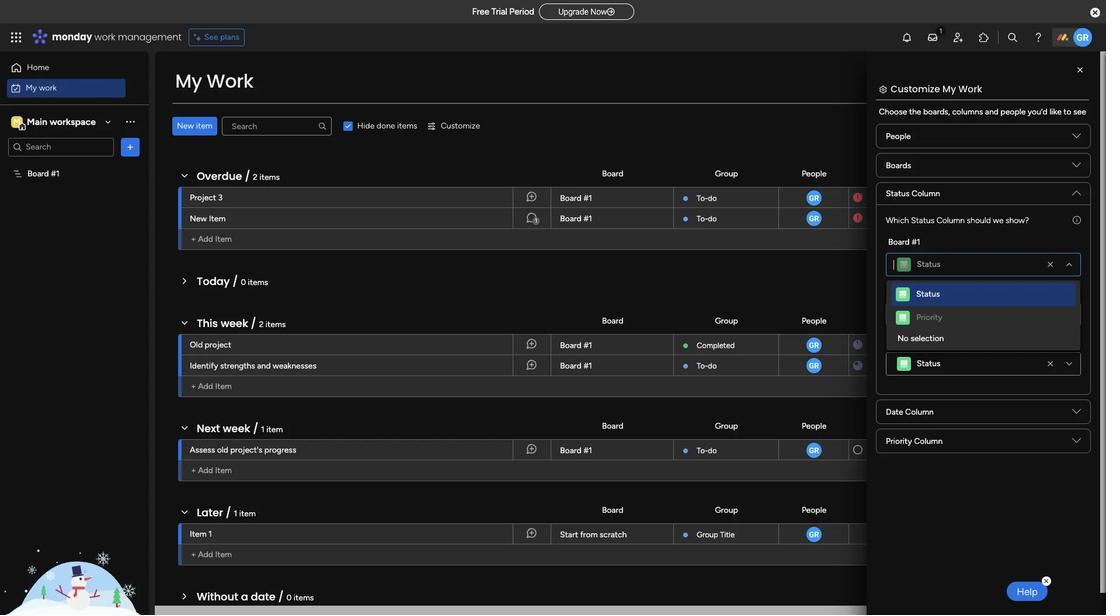 Task type: vqa. For each thing, say whether or not it's contained in the screenshot.
second Board #1 link from the top
yes



Task type: describe. For each thing, give the bounding box(es) containing it.
6
[[896, 340, 900, 349]]

dec for identify strengths and weaknesses
[[880, 361, 894, 370]]

dapulse close image
[[1091, 7, 1101, 19]]

item down new item
[[215, 234, 232, 244]]

project 3
[[190, 193, 223, 203]]

3 + add item from the top
[[191, 466, 232, 476]]

#1 inside board #1 'list box'
[[51, 169, 59, 179]]

item inside later / 1 item
[[239, 509, 256, 519]]

subitems of board #1 heading
[[889, 286, 967, 298]]

you'd
[[1028, 107, 1048, 117]]

search everything image
[[1007, 32, 1019, 43]]

board inside group
[[889, 237, 910, 247]]

without a date / 0 items
[[197, 590, 314, 604]]

lottie animation image
[[0, 497, 149, 615]]

start from scratch heading
[[889, 335, 956, 348]]

see plans button
[[189, 29, 245, 46]]

dec for old project
[[880, 340, 894, 349]]

this week / 2 items
[[197, 316, 286, 331]]

next week / 1 item
[[197, 421, 283, 436]]

select product image
[[11, 32, 22, 43]]

items right done on the left
[[397, 121, 418, 131]]

item down later / 1 item
[[215, 550, 232, 560]]

m
[[13, 117, 20, 127]]

a
[[241, 590, 248, 604]]

done
[[377, 121, 395, 131]]

/ up project's
[[253, 421, 259, 436]]

priority column
[[886, 436, 943, 446]]

subitems of board #1
[[889, 287, 967, 297]]

my inside main content
[[943, 82, 957, 96]]

2 greg robinson image from the top
[[805, 442, 823, 459]]

lottie animation element
[[0, 497, 149, 615]]

item down the old
[[215, 466, 232, 476]]

start for start from scratch group
[[889, 337, 907, 347]]

week for next
[[223, 421, 250, 436]]

today
[[197, 274, 230, 289]]

2 to- from the top
[[697, 214, 708, 223]]

start from scratch link
[[559, 524, 667, 545]]

1 + from the top
[[191, 234, 196, 244]]

item down 3
[[209, 214, 226, 224]]

we
[[994, 216, 1004, 226]]

should
[[967, 216, 992, 226]]

next
[[197, 421, 220, 436]]

workspace options image
[[124, 116, 136, 128]]

2 do from the top
[[708, 214, 717, 223]]

work for my
[[39, 83, 57, 93]]

period
[[510, 6, 535, 17]]

date for overdue /
[[882, 169, 899, 179]]

customize my work
[[891, 82, 983, 96]]

project
[[205, 340, 231, 350]]

weaknesses
[[273, 361, 317, 371]]

items inside without a date / 0 items
[[294, 593, 314, 603]]

work for monday
[[94, 30, 115, 44]]

Filter dashboard by text search field
[[222, 117, 332, 136]]

date
[[251, 590, 276, 604]]

inbox image
[[927, 32, 939, 43]]

date up priority column
[[886, 407, 904, 417]]

later / 1 item
[[197, 505, 256, 520]]

4 do from the top
[[708, 446, 717, 455]]

this
[[197, 316, 218, 331]]

date for next week /
[[882, 421, 899, 431]]

column for priority column
[[915, 436, 943, 446]]

title
[[720, 531, 735, 539]]

#1 inside subitems of board #1 heading
[[959, 287, 967, 297]]

Search in workspace field
[[25, 140, 98, 154]]

priority for next week /
[[1041, 421, 1067, 431]]

workspace image
[[11, 115, 23, 128]]

/ right overdue
[[245, 169, 250, 183]]

start for start from scratch link
[[560, 530, 578, 540]]

2 inside this week / 2 items
[[259, 320, 264, 330]]

302390365
[[1034, 594, 1076, 604]]

monday work management
[[52, 30, 182, 44]]

1 image
[[936, 24, 947, 37]]

nov 23
[[878, 193, 902, 202]]

v2 overdue deadline image
[[854, 192, 863, 203]]

selection
[[911, 334, 944, 344]]

5 board #1 link from the top
[[559, 440, 667, 461]]

my for my work
[[175, 68, 202, 94]]

workspace selection element
[[11, 115, 98, 130]]

item inside the next week / 1 item
[[267, 425, 283, 435]]

progress
[[264, 445, 296, 455]]

column left the should
[[937, 216, 965, 226]]

week for this
[[221, 316, 248, 331]]

4 + from the top
[[191, 550, 196, 560]]

people for next week /
[[802, 421, 827, 431]]

identify
[[190, 361, 218, 371]]

/ up identify strengths and weaknesses
[[251, 316, 256, 331]]

0 horizontal spatial work
[[207, 68, 254, 94]]

1 add from the top
[[198, 234, 213, 244]]

see
[[204, 32, 218, 42]]

people for overdue /
[[802, 169, 827, 179]]

of
[[925, 287, 933, 297]]

free trial period
[[472, 6, 535, 17]]

4 + add item from the top
[[191, 550, 232, 560]]

item inside new item button
[[196, 121, 213, 131]]

nov for nov 28
[[878, 214, 892, 223]]

nov 28
[[878, 214, 903, 223]]

completed
[[697, 341, 735, 350]]

1 do from the top
[[708, 194, 717, 203]]

4 to- from the top
[[697, 446, 708, 455]]

start from scratch group
[[886, 335, 1082, 376]]

new item
[[177, 121, 213, 131]]

options image
[[124, 141, 136, 153]]

invite members image
[[953, 32, 965, 43]]

choose the boards, columns and people you'd like to see
[[879, 107, 1087, 117]]

/ right later
[[226, 505, 231, 520]]

boards,
[[924, 107, 951, 117]]

hide
[[357, 121, 375, 131]]

from for start from scratch group
[[909, 337, 926, 347]]

item down later
[[190, 529, 207, 539]]

3
[[218, 193, 223, 203]]

my work
[[26, 83, 57, 93]]

later
[[197, 505, 223, 520]]

status inside 'board #1' group
[[917, 259, 941, 269]]

project's
[[231, 445, 262, 455]]

my work button
[[7, 79, 126, 97]]

items inside today / 0 items
[[248, 278, 268, 287]]

2 vertical spatial dec
[[879, 446, 892, 454]]

workspace
[[50, 116, 96, 127]]

1 vertical spatial and
[[257, 361, 271, 371]]

4 to-do from the top
[[697, 446, 717, 455]]

group for next week /
[[715, 421, 738, 431]]

search image
[[318, 122, 327, 131]]

id: 302390365
[[1022, 594, 1076, 604]]

plans
[[220, 32, 240, 42]]

choose
[[879, 107, 908, 117]]

high
[[1045, 445, 1063, 455]]

2 add from the top
[[198, 382, 213, 391]]

new item
[[190, 214, 226, 224]]

14
[[894, 446, 902, 454]]

new item button
[[172, 117, 217, 136]]

customize for customize
[[441, 121, 480, 131]]

/ right date
[[278, 590, 284, 604]]

old
[[217, 445, 229, 455]]

board #1 inside 'board #1' group
[[889, 237, 921, 247]]

home button
[[7, 58, 126, 77]]

upgrade now link
[[539, 3, 634, 20]]

columns
[[953, 107, 984, 117]]

subitems
[[889, 287, 923, 297]]

group for this week /
[[715, 316, 738, 326]]

item 1
[[190, 529, 212, 539]]

1 inside later / 1 item
[[234, 509, 237, 519]]

status inside start from scratch group
[[917, 359, 941, 369]]

dapulse rightstroke image
[[607, 8, 615, 16]]

2 inside the overdue / 2 items
[[253, 172, 258, 182]]

monday
[[52, 30, 92, 44]]

dapulse dropdown down arrow image for date column
[[1073, 407, 1082, 420]]

start from scratch for start from scratch group
[[889, 337, 956, 347]]

new for new item
[[177, 121, 194, 131]]

people for this week /
[[802, 316, 827, 326]]

group title
[[697, 531, 735, 539]]

which
[[886, 216, 909, 226]]

no selection
[[898, 334, 944, 344]]



Task type: locate. For each thing, give the bounding box(es) containing it.
work
[[94, 30, 115, 44], [39, 83, 57, 93]]

3 + from the top
[[191, 466, 196, 476]]

4 add from the top
[[198, 550, 213, 560]]

work down plans
[[207, 68, 254, 94]]

2 vertical spatial greg robinson image
[[805, 526, 823, 543]]

2 + from the top
[[191, 382, 196, 391]]

from for start from scratch link
[[581, 530, 598, 540]]

board #1 heading
[[889, 236, 921, 248]]

#1
[[51, 169, 59, 179], [584, 193, 592, 203], [584, 214, 592, 224], [912, 237, 921, 247], [959, 287, 967, 297], [584, 341, 592, 351], [584, 361, 592, 371], [584, 446, 592, 456]]

column right '23'
[[912, 189, 941, 199]]

1 horizontal spatial item
[[239, 509, 256, 519]]

1 greg robinson image from the top
[[805, 189, 823, 207]]

scratch for start from scratch link
[[600, 530, 627, 540]]

column right 14
[[915, 436, 943, 446]]

/ right today
[[233, 274, 238, 289]]

and right strengths
[[257, 361, 271, 371]]

greg robinson image
[[1074, 28, 1093, 47], [805, 210, 823, 227], [805, 337, 823, 354], [805, 357, 823, 375]]

1 inside button
[[535, 217, 538, 224]]

column for status column
[[912, 189, 941, 199]]

customize button
[[422, 117, 485, 136]]

1 inside the next week / 1 item
[[261, 425, 265, 435]]

2 board #1 link from the top
[[559, 208, 667, 229]]

status
[[960, 169, 984, 179], [886, 189, 910, 199], [912, 216, 935, 226], [917, 259, 941, 269], [917, 289, 941, 299], [917, 309, 941, 319], [960, 316, 984, 326], [917, 359, 941, 369], [960, 421, 984, 431]]

1 vertical spatial dec
[[880, 361, 894, 370]]

board #1 group
[[886, 236, 1082, 276]]

group for overdue /
[[715, 169, 738, 179]]

3 dapulse dropdown down arrow image from the top
[[1073, 436, 1082, 450]]

1 vertical spatial scratch
[[600, 530, 627, 540]]

None search field
[[222, 117, 332, 136]]

dec 7
[[880, 361, 900, 370]]

1 vertical spatial customize
[[441, 121, 480, 131]]

+ down item 1
[[191, 550, 196, 560]]

0 horizontal spatial start
[[560, 530, 578, 540]]

1 vertical spatial nov
[[878, 214, 892, 223]]

board #1 list box
[[0, 161, 149, 341]]

customize
[[891, 82, 941, 96], [441, 121, 480, 131]]

dapulse dropdown down arrow image for boards
[[1073, 161, 1082, 174]]

status column
[[886, 189, 941, 199]]

management
[[118, 30, 182, 44]]

2 + add item from the top
[[191, 382, 232, 391]]

1 vertical spatial new
[[190, 214, 207, 224]]

identify strengths and weaknesses
[[190, 361, 317, 371]]

upgrade now
[[559, 7, 607, 16]]

+ add item down new item
[[191, 234, 232, 244]]

none search field inside main content
[[222, 117, 332, 136]]

3 greg robinson image from the top
[[805, 526, 823, 543]]

board #1 link
[[559, 188, 667, 209], [559, 208, 667, 229], [559, 335, 667, 356], [559, 355, 667, 376], [559, 440, 667, 461]]

0
[[241, 278, 246, 287], [287, 593, 292, 603]]

+
[[191, 234, 196, 244], [191, 382, 196, 391], [191, 466, 196, 476], [191, 550, 196, 560]]

dec left 7
[[880, 361, 894, 370]]

items inside the overdue / 2 items
[[260, 172, 280, 182]]

1 vertical spatial item
[[267, 425, 283, 435]]

nov left '23'
[[878, 193, 892, 202]]

0 horizontal spatial item
[[196, 121, 213, 131]]

2 vertical spatial item
[[239, 509, 256, 519]]

1 horizontal spatial scratch
[[928, 337, 956, 347]]

old
[[190, 340, 203, 350]]

items right date
[[294, 593, 314, 603]]

trial
[[492, 6, 508, 17]]

1 dapulse dropdown down arrow image from the top
[[1073, 131, 1082, 145]]

1 horizontal spatial 2
[[259, 320, 264, 330]]

nov for nov 23
[[878, 193, 892, 202]]

column for date column
[[906, 407, 934, 417]]

0 horizontal spatial 0
[[241, 278, 246, 287]]

+ down assess
[[191, 466, 196, 476]]

1
[[535, 217, 538, 224], [261, 425, 265, 435], [234, 509, 237, 519], [209, 529, 212, 539]]

today / 0 items
[[197, 274, 268, 289]]

item up progress
[[267, 425, 283, 435]]

0 horizontal spatial and
[[257, 361, 271, 371]]

item down strengths
[[215, 382, 232, 391]]

date
[[882, 169, 899, 179], [882, 316, 899, 326], [886, 407, 904, 417], [882, 421, 899, 431]]

2 to-do from the top
[[697, 214, 717, 223]]

1 vertical spatial greg robinson image
[[805, 442, 823, 459]]

subitems of board #1 group
[[886, 286, 1082, 326]]

dec 6
[[880, 340, 900, 349]]

scratch
[[928, 337, 956, 347], [600, 530, 627, 540]]

2 dapulse dropdown down arrow image from the top
[[1073, 184, 1082, 197]]

work inside button
[[39, 83, 57, 93]]

v2 info image
[[1073, 214, 1082, 227]]

1 horizontal spatial from
[[909, 337, 926, 347]]

date for this week /
[[882, 316, 899, 326]]

home
[[27, 63, 49, 72]]

0 vertical spatial dec
[[880, 340, 894, 349]]

main
[[27, 116, 47, 127]]

1 horizontal spatial customize
[[891, 82, 941, 96]]

customize inside customize button
[[441, 121, 480, 131]]

no
[[898, 334, 909, 344]]

3 board #1 link from the top
[[559, 335, 667, 356]]

to
[[1064, 107, 1072, 117]]

0 inside today / 0 items
[[241, 278, 246, 287]]

without
[[197, 590, 238, 604]]

0 vertical spatial nov
[[878, 193, 892, 202]]

my inside button
[[26, 83, 37, 93]]

0 vertical spatial and
[[986, 107, 999, 117]]

show?
[[1006, 216, 1030, 226]]

date up dec 14
[[882, 421, 899, 431]]

+ down new item
[[191, 234, 196, 244]]

id:
[[1022, 594, 1032, 604]]

0 horizontal spatial start from scratch
[[560, 530, 627, 540]]

date up "nov 23"
[[882, 169, 899, 179]]

group
[[715, 169, 738, 179], [715, 316, 738, 326], [715, 421, 738, 431], [715, 505, 738, 515], [697, 531, 719, 539]]

new inside button
[[177, 121, 194, 131]]

+ add item
[[191, 234, 232, 244], [191, 382, 232, 391], [191, 466, 232, 476], [191, 550, 232, 560]]

people for later /
[[802, 505, 827, 515]]

help image
[[1033, 32, 1045, 43]]

dapulse dropdown down arrow image
[[1073, 131, 1082, 145], [1073, 407, 1082, 420]]

0 vertical spatial week
[[221, 316, 248, 331]]

0 vertical spatial new
[[177, 121, 194, 131]]

3 add from the top
[[198, 466, 213, 476]]

my down home
[[26, 83, 37, 93]]

and left the people
[[986, 107, 999, 117]]

28
[[894, 214, 903, 223]]

upgrade
[[559, 7, 589, 16]]

1 horizontal spatial 0
[[287, 593, 292, 603]]

dec left 6
[[880, 340, 894, 349]]

+ add item down identify
[[191, 382, 232, 391]]

0 vertical spatial 0
[[241, 278, 246, 287]]

do
[[708, 194, 717, 203], [708, 214, 717, 223], [708, 362, 717, 370], [708, 446, 717, 455]]

main content containing overdue /
[[155, 51, 1101, 615]]

0 horizontal spatial from
[[581, 530, 598, 540]]

0 vertical spatial customize
[[891, 82, 941, 96]]

option
[[0, 163, 149, 165]]

main workspace
[[27, 116, 96, 127]]

add down identify
[[198, 382, 213, 391]]

the
[[910, 107, 922, 117]]

v2 overdue deadline image
[[854, 213, 863, 224]]

date up no
[[882, 316, 899, 326]]

0 vertical spatial greg robinson image
[[805, 189, 823, 207]]

1 horizontal spatial work
[[959, 82, 983, 96]]

1 vertical spatial work
[[39, 83, 57, 93]]

scratch for start from scratch group
[[928, 337, 956, 347]]

assess
[[190, 445, 215, 455]]

+ down identify
[[191, 382, 196, 391]]

customize for customize my work
[[891, 82, 941, 96]]

+ add item down item 1
[[191, 550, 232, 560]]

1 vertical spatial dapulse dropdown down arrow image
[[1073, 407, 1082, 420]]

0 vertical spatial item
[[196, 121, 213, 131]]

items inside this week / 2 items
[[266, 320, 286, 330]]

work up "columns"
[[959, 82, 983, 96]]

column up priority column
[[906, 407, 934, 417]]

0 inside without a date / 0 items
[[287, 593, 292, 603]]

start from scratch inside group
[[889, 337, 956, 347]]

1 vertical spatial start from scratch
[[560, 530, 627, 540]]

0 right today
[[241, 278, 246, 287]]

1 vertical spatial start
[[560, 530, 578, 540]]

boards
[[886, 160, 912, 170]]

see plans
[[204, 32, 240, 42]]

main content
[[155, 51, 1101, 615]]

2 nov from the top
[[878, 214, 892, 223]]

people
[[1001, 107, 1026, 117]]

work inside main content
[[959, 82, 983, 96]]

1 horizontal spatial start
[[889, 337, 907, 347]]

add down new item
[[198, 234, 213, 244]]

hide done items
[[357, 121, 418, 131]]

23
[[894, 193, 902, 202]]

3 to- from the top
[[697, 362, 708, 370]]

new down 'my work' on the top left of the page
[[177, 121, 194, 131]]

1 dapulse dropdown down arrow image from the top
[[1073, 161, 1082, 174]]

0 vertical spatial dapulse dropdown down arrow image
[[1073, 131, 1082, 145]]

start from scratch for start from scratch link
[[560, 530, 627, 540]]

notifications image
[[902, 32, 913, 43]]

project
[[190, 193, 216, 203]]

2 up identify strengths and weaknesses
[[259, 320, 264, 330]]

0 vertical spatial 2
[[253, 172, 258, 182]]

new down project
[[190, 214, 207, 224]]

0 vertical spatial from
[[909, 337, 926, 347]]

3 to-do from the top
[[697, 362, 717, 370]]

add down assess
[[198, 466, 213, 476]]

board inside group
[[935, 287, 957, 297]]

1 board #1 link from the top
[[559, 188, 667, 209]]

1 to-do from the top
[[697, 194, 717, 203]]

2 horizontal spatial my
[[943, 82, 957, 96]]

1 vertical spatial dapulse dropdown down arrow image
[[1073, 184, 1082, 197]]

3 do from the top
[[708, 362, 717, 370]]

dapulse dropdown down arrow image for status column
[[1073, 184, 1082, 197]]

2 right overdue
[[253, 172, 258, 182]]

items right overdue
[[260, 172, 280, 182]]

work down home
[[39, 83, 57, 93]]

item
[[209, 214, 226, 224], [215, 234, 232, 244], [215, 382, 232, 391], [215, 466, 232, 476], [190, 529, 207, 539], [215, 550, 232, 560]]

1 vertical spatial from
[[581, 530, 598, 540]]

2 horizontal spatial item
[[267, 425, 283, 435]]

item down 'my work' on the top left of the page
[[196, 121, 213, 131]]

1 vertical spatial 2
[[259, 320, 264, 330]]

1 nov from the top
[[878, 193, 892, 202]]

dec 14
[[879, 446, 902, 454]]

free
[[472, 6, 490, 17]]

priority for this week /
[[1041, 316, 1067, 326]]

board #1 inside board #1 'list box'
[[27, 169, 59, 179]]

7
[[896, 361, 900, 370]]

2 vertical spatial dapulse dropdown down arrow image
[[1073, 436, 1082, 450]]

0 horizontal spatial 2
[[253, 172, 258, 182]]

+ add item down assess
[[191, 466, 232, 476]]

0 horizontal spatial work
[[39, 83, 57, 93]]

board #1
[[27, 169, 59, 179], [560, 193, 592, 203], [560, 214, 592, 224], [889, 237, 921, 247], [560, 341, 592, 351], [560, 361, 592, 371], [560, 446, 592, 456]]

week up the "assess old project's progress"
[[223, 421, 250, 436]]

my up boards,
[[943, 82, 957, 96]]

item right later
[[239, 509, 256, 519]]

0 vertical spatial dapulse dropdown down arrow image
[[1073, 161, 1082, 174]]

1 vertical spatial 0
[[287, 593, 292, 603]]

2 dapulse dropdown down arrow image from the top
[[1073, 407, 1082, 420]]

group for later /
[[715, 505, 738, 515]]

1 horizontal spatial my
[[175, 68, 202, 94]]

like
[[1050, 107, 1062, 117]]

old project
[[190, 340, 231, 350]]

apps image
[[979, 32, 990, 43]]

which status column should we show?
[[886, 216, 1030, 226]]

from inside heading
[[909, 337, 926, 347]]

0 vertical spatial start
[[889, 337, 907, 347]]

#1 inside "board #1" heading
[[912, 237, 921, 247]]

0 vertical spatial work
[[94, 30, 115, 44]]

status inside the subitems of board #1 group
[[917, 309, 941, 319]]

new for new item
[[190, 214, 207, 224]]

from
[[909, 337, 926, 347], [581, 530, 598, 540]]

date column
[[886, 407, 934, 417]]

priority
[[1041, 169, 1067, 179], [917, 313, 943, 323], [1041, 316, 1067, 326], [1041, 421, 1067, 431], [886, 436, 913, 446]]

0 vertical spatial start from scratch
[[889, 337, 956, 347]]

strengths
[[220, 361, 255, 371]]

nov
[[878, 193, 892, 202], [878, 214, 892, 223]]

priority for overdue /
[[1041, 169, 1067, 179]]

to-
[[697, 194, 708, 203], [697, 214, 708, 223], [697, 362, 708, 370], [697, 446, 708, 455]]

1 horizontal spatial work
[[94, 30, 115, 44]]

assess old project's progress
[[190, 445, 296, 455]]

new
[[177, 121, 194, 131], [190, 214, 207, 224]]

dapulse dropdown down arrow image for people
[[1073, 131, 1082, 145]]

work right monday at the left of the page
[[94, 30, 115, 44]]

week right this
[[221, 316, 248, 331]]

1 + add item from the top
[[191, 234, 232, 244]]

dapulse dropdown down arrow image for priority column
[[1073, 436, 1082, 450]]

4 board #1 link from the top
[[559, 355, 667, 376]]

scratch inside heading
[[928, 337, 956, 347]]

1 vertical spatial week
[[223, 421, 250, 436]]

1 button
[[513, 208, 551, 229]]

items up this week / 2 items
[[248, 278, 268, 287]]

0 vertical spatial scratch
[[928, 337, 956, 347]]

items up weaknesses
[[266, 320, 286, 330]]

add down item 1
[[198, 550, 213, 560]]

start inside heading
[[889, 337, 907, 347]]

and
[[986, 107, 999, 117], [257, 361, 271, 371]]

0 horizontal spatial scratch
[[600, 530, 627, 540]]

dec left 14
[[879, 446, 892, 454]]

see
[[1074, 107, 1087, 117]]

my up 'new item'
[[175, 68, 202, 94]]

add
[[198, 234, 213, 244], [198, 382, 213, 391], [198, 466, 213, 476], [198, 550, 213, 560]]

now
[[591, 7, 607, 16]]

board inside 'list box'
[[27, 169, 49, 179]]

low
[[1046, 361, 1061, 370]]

0 right date
[[287, 593, 292, 603]]

help button
[[1007, 582, 1048, 601]]

items
[[397, 121, 418, 131], [260, 172, 280, 182], [248, 278, 268, 287], [266, 320, 286, 330], [294, 593, 314, 603]]

greg robinson image
[[805, 189, 823, 207], [805, 442, 823, 459], [805, 526, 823, 543]]

1 to- from the top
[[697, 194, 708, 203]]

overdue / 2 items
[[197, 169, 280, 183]]

0 horizontal spatial my
[[26, 83, 37, 93]]

dapulse dropdown down arrow image
[[1073, 161, 1082, 174], [1073, 184, 1082, 197], [1073, 436, 1082, 450]]

1 horizontal spatial and
[[986, 107, 999, 117]]

my for my work
[[26, 83, 37, 93]]

1 horizontal spatial start from scratch
[[889, 337, 956, 347]]

0 horizontal spatial customize
[[441, 121, 480, 131]]

nov left 28
[[878, 214, 892, 223]]



